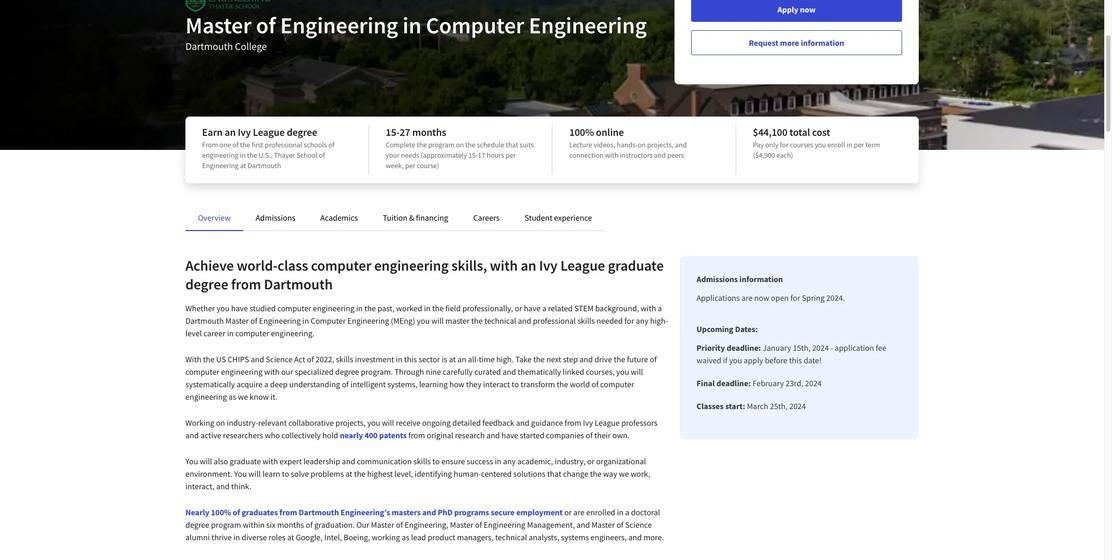 Task type: locate. For each thing, give the bounding box(es) containing it.
you inside the $44,100 total cost pay only for courses you enroll in per term ($4,900 each)
[[815, 140, 827, 150]]

nearly 400 patents link
[[340, 431, 407, 441]]

projects, up peers
[[648, 140, 674, 150]]

you down future on the bottom of page
[[617, 367, 630, 377]]

months
[[412, 126, 447, 139], [277, 520, 304, 531]]

dartmouth up studied
[[264, 275, 333, 294]]

0 horizontal spatial an
[[225, 126, 236, 139]]

overview
[[198, 213, 231, 223]]

engineering down one
[[202, 151, 239, 160]]

management,
[[527, 520, 575, 531]]

1 horizontal spatial now
[[801, 4, 816, 15]]

from
[[231, 275, 261, 294], [565, 418, 582, 428], [409, 431, 425, 441], [280, 508, 297, 518]]

2 horizontal spatial for
[[791, 293, 801, 303]]

ivy inside the working on industry-relevant collaborative projects, you will receive ongoing detailed feedback and guidance from ivy league professors and active researchers who collectively hold
[[583, 418, 593, 428]]

1 vertical spatial deadline:
[[717, 378, 751, 389]]

ivy up related
[[540, 256, 558, 275]]

to
[[512, 379, 519, 390], [433, 457, 440, 467], [282, 469, 289, 480]]

we inside 'you will also graduate with expert leadership and communication skills to ensure success in any academic, industry, or organizational environment. you will learn to solve problems at the highest level, identifying human-centered solutions that change the way we work, interact, and think.'
[[619, 469, 629, 480]]

100% right nearly
[[211, 508, 231, 518]]

science inside or are enrolled in a doctoral degree program within six months of graduation. our master of engineering, master of engineering management, and master of science alumni thrive in diverse roles at google, intel, boeing, working as lead product managers, technical analysts, systems engineers, and more.
[[626, 520, 652, 531]]

and inside whether you have studied computer engineering in the past, worked in the field professionally, or have a related stem background, with a dartmouth master of engineering in computer engineering (meng) you will master the technical and professional skills needed for any high- level career in computer engineering.
[[518, 316, 532, 326]]

0 vertical spatial now
[[801, 4, 816, 15]]

will up patents on the bottom left of page
[[382, 418, 394, 428]]

and up started on the left bottom
[[516, 418, 530, 428]]

that inside '15-27 months complete the program on the schedule that suits your needs (approximately 15-17 hours per week, per course)'
[[506, 140, 519, 150]]

-
[[831, 343, 834, 353]]

technical down secure
[[496, 533, 527, 543]]

engineering's
[[341, 508, 390, 518]]

1 horizontal spatial professional
[[533, 316, 576, 326]]

per down needs
[[405, 161, 416, 170]]

a inside the with the us chips and science act of 2022, skills investment in this sector is at an all-time high. take the next step and drive the future of computer engineering with our specialized degree program. through nine carefully curated and thematically linked courses, you will systematically acquire a deep understanding of intelligent systems, learning how they interact to transform the world of computer engineering as we know it.
[[264, 379, 269, 390]]

ivy inside achieve world-class computer engineering skills, with an ivy league graduate degree from dartmouth
[[540, 256, 558, 275]]

skills inside 'you will also graduate with expert leadership and communication skills to ensure success in any academic, industry, or organizational environment. you will learn to solve problems at the highest level, identifying human-centered solutions that change the way we work, interact, and think.'
[[414, 457, 431, 467]]

1 horizontal spatial an
[[458, 354, 467, 365]]

any up centered
[[503, 457, 516, 467]]

that
[[506, 140, 519, 150], [548, 469, 562, 480]]

0 vertical spatial per
[[854, 140, 865, 150]]

through
[[395, 367, 424, 377]]

level
[[186, 328, 202, 339]]

0 horizontal spatial are
[[574, 508, 585, 518]]

skills
[[578, 316, 595, 326], [336, 354, 354, 365], [414, 457, 431, 467]]

you down the worked
[[417, 316, 430, 326]]

league up their
[[595, 418, 620, 428]]

with inside achieve world-class computer engineering skills, with an ivy league graduate degree from dartmouth
[[490, 256, 518, 275]]

0 vertical spatial projects,
[[648, 140, 674, 150]]

alumni
[[186, 533, 210, 543]]

2 horizontal spatial have
[[524, 303, 541, 314]]

you right whether
[[217, 303, 230, 314]]

an inside the with the us chips and science act of 2022, skills investment in this sector is at an all-time high. take the next step and drive the future of computer engineering with our specialized degree program. through nine carefully curated and thematically linked courses, you will systematically acquire a deep understanding of intelligent systems, learning how they interact to transform the world of computer engineering as we know it.
[[458, 354, 467, 365]]

that inside 'you will also graduate with expert leadership and communication skills to ensure success in any academic, industry, or organizational environment. you will learn to solve problems at the highest level, identifying human-centered solutions that change the way we work, interact, and think.'
[[548, 469, 562, 480]]

ensure
[[442, 457, 465, 467]]

engineering up the engineering.
[[313, 303, 355, 314]]

1 vertical spatial admissions
[[697, 274, 738, 285]]

for up each)
[[780, 140, 789, 150]]

next
[[547, 354, 562, 365]]

0 vertical spatial deadline:
[[727, 343, 762, 353]]

0 horizontal spatial professional
[[265, 140, 303, 150]]

months right 27
[[412, 126, 447, 139]]

as down systematically
[[229, 392, 236, 402]]

2 vertical spatial 2024
[[790, 401, 806, 412]]

1 horizontal spatial skills
[[414, 457, 431, 467]]

in inside earn an ivy league degree from one of the first professional schools of engineering in the u.s., thayer school of engineering at dartmouth
[[240, 151, 246, 160]]

months inside '15-27 months complete the program on the schedule that suits your needs (approximately 15-17 hours per week, per course)'
[[412, 126, 447, 139]]

deadline:
[[727, 343, 762, 353], [717, 378, 751, 389]]

enroll
[[828, 140, 846, 150]]

diverse
[[242, 533, 267, 543]]

2 horizontal spatial to
[[512, 379, 519, 390]]

1 vertical spatial professional
[[533, 316, 576, 326]]

you will also graduate with expert leadership and communication skills to ensure success in any academic, industry, or organizational environment. you will learn to solve problems at the highest level, identifying human-centered solutions that change the way we work, interact, and think.
[[186, 457, 651, 492]]

graduate right also
[[230, 457, 261, 467]]

0 vertical spatial admissions
[[256, 213, 296, 223]]

engineering inside earn an ivy league degree from one of the first professional schools of engineering in the u.s., thayer school of engineering at dartmouth
[[202, 161, 239, 170]]

0 vertical spatial an
[[225, 126, 236, 139]]

the down 'professionally,'
[[472, 316, 483, 326]]

are
[[742, 293, 753, 303], [574, 508, 585, 518]]

15-
[[386, 126, 400, 139], [469, 151, 478, 160]]

systems, learning
[[388, 379, 448, 390]]

level,
[[395, 469, 413, 480]]

0 horizontal spatial 100%
[[211, 508, 231, 518]]

that left suits
[[506, 140, 519, 150]]

or
[[515, 303, 522, 314], [587, 457, 595, 467], [565, 508, 572, 518]]

intelligent
[[351, 379, 386, 390]]

1 horizontal spatial as
[[402, 533, 410, 543]]

nearly 100% of graduates from dartmouth engineering's masters and phd programs secure employment
[[186, 508, 563, 518]]

1 horizontal spatial projects,
[[648, 140, 674, 150]]

on up instructors on the top right of page
[[638, 140, 646, 150]]

first
[[252, 140, 264, 150]]

league up stem
[[561, 256, 605, 275]]

2 vertical spatial league
[[595, 418, 620, 428]]

1 vertical spatial projects,
[[336, 418, 366, 428]]

in inside the with the us chips and science act of 2022, skills investment in this sector is at an all-time high. take the next step and drive the future of computer engineering with our specialized degree program. through nine carefully curated and thematically linked courses, you will systematically acquire a deep understanding of intelligent systems, learning how they interact to transform the world of computer engineering as we know it.
[[396, 354, 403, 365]]

intel,
[[324, 533, 342, 543]]

relevant
[[258, 418, 287, 428]]

to down expert
[[282, 469, 289, 480]]

or up the change
[[587, 457, 595, 467]]

0 vertical spatial program
[[429, 140, 455, 150]]

league inside achieve world-class computer engineering skills, with an ivy league graduate degree from dartmouth
[[561, 256, 605, 275]]

professional down related
[[533, 316, 576, 326]]

will inside the with the us chips and science act of 2022, skills investment in this sector is at an all-time high. take the next step and drive the future of computer engineering with our specialized degree program. through nine carefully curated and thematically linked courses, you will systematically acquire a deep understanding of intelligent systems, learning how they interact to transform the world of computer engineering as we know it.
[[631, 367, 644, 377]]

0 vertical spatial are
[[742, 293, 753, 303]]

on up (approximately
[[456, 140, 464, 150]]

2 horizontal spatial on
[[638, 140, 646, 150]]

with right skills,
[[490, 256, 518, 275]]

science down doctoral
[[626, 520, 652, 531]]

degree up whether
[[186, 275, 228, 294]]

0 horizontal spatial admissions
[[256, 213, 296, 223]]

2024 right 23rd,
[[806, 378, 822, 389]]

computer down academics
[[311, 256, 372, 275]]

2 vertical spatial or
[[565, 508, 572, 518]]

professional inside whether you have studied computer engineering in the past, worked in the field professionally, or have a related stem background, with a dartmouth master of engineering in computer engineering (meng) you will master the technical and professional skills needed for any high- level career in computer engineering.
[[533, 316, 576, 326]]

deadline: for priority
[[727, 343, 762, 353]]

linked
[[563, 367, 585, 377]]

0 horizontal spatial projects,
[[336, 418, 366, 428]]

science inside the with the us chips and science act of 2022, skills investment in this sector is at an all-time high. take the next step and drive the future of computer engineering with our specialized degree program. through nine carefully curated and thematically linked courses, you will systematically acquire a deep understanding of intelligent systems, learning how they interact to transform the world of computer engineering as we know it.
[[266, 354, 293, 365]]

(meng)
[[391, 316, 416, 326]]

1 vertical spatial 2024
[[806, 378, 822, 389]]

1 horizontal spatial any
[[636, 316, 649, 326]]

1 horizontal spatial are
[[742, 293, 753, 303]]

student
[[525, 213, 553, 223]]

the down first
[[247, 151, 257, 160]]

information right more
[[801, 38, 845, 48]]

courses,
[[586, 367, 615, 377]]

to up "identifying" on the bottom
[[433, 457, 440, 467]]

with down videos,
[[605, 151, 619, 160]]

0 horizontal spatial science
[[266, 354, 293, 365]]

100% online lecture videos, hands-on projects, and connection with instructors and peers
[[570, 126, 687, 160]]

this down 15th,
[[790, 355, 803, 366]]

a left deep
[[264, 379, 269, 390]]

are down "admissions information"
[[742, 293, 753, 303]]

with inside whether you have studied computer engineering in the past, worked in the field professionally, or have a related stem background, with a dartmouth master of engineering in computer engineering (meng) you will master the technical and professional skills needed for any high- level career in computer engineering.
[[641, 303, 657, 314]]

with
[[186, 354, 202, 365]]

world-
[[237, 256, 278, 275]]

and left think.
[[216, 482, 230, 492]]

1 horizontal spatial computer
[[426, 11, 525, 40]]

research
[[455, 431, 485, 441]]

you
[[186, 457, 198, 467], [234, 469, 247, 480]]

degree inside the with the us chips and science act of 2022, skills investment in this sector is at an all-time high. take the next step and drive the future of computer engineering with our specialized degree program. through nine carefully curated and thematically linked courses, you will systematically acquire a deep understanding of intelligent systems, learning how they interact to transform the world of computer engineering as we know it.
[[335, 367, 359, 377]]

2 vertical spatial per
[[405, 161, 416, 170]]

who
[[265, 431, 280, 441]]

0 vertical spatial science
[[266, 354, 293, 365]]

0 horizontal spatial this
[[404, 354, 417, 365]]

engineering,
[[405, 520, 449, 531]]

connection
[[570, 151, 604, 160]]

2 vertical spatial an
[[458, 354, 467, 365]]

are left enrolled
[[574, 508, 585, 518]]

months up roles on the left of page
[[277, 520, 304, 531]]

we down organizational
[[619, 469, 629, 480]]

in inside master of engineering in computer engineering dartmouth college
[[403, 11, 422, 40]]

you up nearly 400 patents link
[[368, 418, 380, 428]]

0 horizontal spatial have
[[231, 303, 248, 314]]

start:
[[726, 401, 746, 412]]

0 horizontal spatial on
[[216, 418, 225, 428]]

master
[[446, 316, 470, 326]]

1 vertical spatial technical
[[496, 533, 527, 543]]

professional up thayer
[[265, 140, 303, 150]]

degree up schools
[[287, 126, 317, 139]]

will inside whether you have studied computer engineering in the past, worked in the field professionally, or have a related stem background, with a dartmouth master of engineering in computer engineering (meng) you will master the technical and professional skills needed for any high- level career in computer engineering.
[[432, 316, 444, 326]]

deadline: up start: at the bottom
[[717, 378, 751, 389]]

as inside or are enrolled in a doctoral degree program within six months of graduation. our master of engineering, master of engineering management, and master of science alumni thrive in diverse roles at google, intel, boeing, working as lead product managers, technical analysts, systems engineers, and more.
[[402, 533, 410, 543]]

1 horizontal spatial for
[[780, 140, 789, 150]]

1 vertical spatial are
[[574, 508, 585, 518]]

classes
[[697, 401, 724, 412]]

managers,
[[457, 533, 494, 543]]

dartmouth college logo image
[[186, 0, 271, 12]]

0 vertical spatial or
[[515, 303, 522, 314]]

technical inside whether you have studied computer engineering in the past, worked in the field professionally, or have a related stem background, with a dartmouth master of engineering in computer engineering (meng) you will master the technical and professional skills needed for any high- level career in computer engineering.
[[485, 316, 517, 326]]

&
[[409, 213, 414, 223]]

own.
[[613, 431, 630, 441]]

secure
[[491, 508, 515, 518]]

working
[[372, 533, 400, 543]]

1 vertical spatial graduate
[[230, 457, 261, 467]]

0 vertical spatial technical
[[485, 316, 517, 326]]

are inside or are enrolled in a doctoral degree program within six months of graduation. our master of engineering, master of engineering management, and master of science alumni thrive in diverse roles at google, intel, boeing, working as lead product managers, technical analysts, systems engineers, and more.
[[574, 508, 585, 518]]

0 horizontal spatial months
[[277, 520, 304, 531]]

1 vertical spatial or
[[587, 457, 595, 467]]

class
[[278, 256, 308, 275]]

ivy up companies
[[583, 418, 593, 428]]

classes start: march 25th, 2024
[[697, 401, 806, 412]]

15-27 months complete the program on the schedule that suits your needs (approximately 15-17 hours per week, per course)
[[386, 126, 534, 170]]

you inside the with the us chips and science act of 2022, skills investment in this sector is at an all-time high. take the next step and drive the future of computer engineering with our specialized degree program. through nine carefully curated and thematically linked courses, you will systematically acquire a deep understanding of intelligent systems, learning how they interact to transform the world of computer engineering as we know it.
[[617, 367, 630, 377]]

professional inside earn an ivy league degree from one of the first professional schools of engineering in the u.s., thayer school of engineering at dartmouth
[[265, 140, 303, 150]]

admissions up class
[[256, 213, 296, 223]]

for down background,
[[625, 316, 635, 326]]

financing
[[416, 213, 449, 223]]

we down acquire
[[238, 392, 248, 402]]

1 horizontal spatial per
[[506, 151, 516, 160]]

in inside the $44,100 total cost pay only for courses you enroll in per term ($4,900 each)
[[847, 140, 853, 150]]

1 vertical spatial any
[[503, 457, 516, 467]]

have down feedback
[[502, 431, 519, 441]]

engineering inside whether you have studied computer engineering in the past, worked in the field professionally, or have a related stem background, with a dartmouth master of engineering in computer engineering (meng) you will master the technical and professional skills needed for any high- level career in computer engineering.
[[313, 303, 355, 314]]

have left studied
[[231, 303, 248, 314]]

15- up complete
[[386, 126, 400, 139]]

1 horizontal spatial we
[[619, 469, 629, 480]]

this inside january 15th, 2024 - application fee waived if you apply before this date!
[[790, 355, 803, 366]]

0 vertical spatial professional
[[265, 140, 303, 150]]

on inside 100% online lecture videos, hands-on projects, and connection with instructors and peers
[[638, 140, 646, 150]]

for
[[780, 140, 789, 150], [791, 293, 801, 303], [625, 316, 635, 326]]

engineering up the worked
[[374, 256, 449, 275]]

degree down nearly
[[186, 520, 210, 531]]

0 horizontal spatial that
[[506, 140, 519, 150]]

any inside 'you will also graduate with expert leadership and communication skills to ensure success in any academic, industry, or organizational environment. you will learn to solve problems at the highest level, identifying human-centered solutions that change the way we work, interact, and think.'
[[503, 457, 516, 467]]

1 vertical spatial computer
[[311, 316, 346, 326]]

human-
[[454, 469, 481, 480]]

dartmouth down whether
[[186, 316, 224, 326]]

boeing,
[[344, 533, 370, 543]]

1 vertical spatial league
[[561, 256, 605, 275]]

science up our
[[266, 354, 293, 365]]

0 horizontal spatial we
[[238, 392, 248, 402]]

have left related
[[524, 303, 541, 314]]

2024 for final deadline: february 23rd, 2024
[[806, 378, 822, 389]]

skills for problems
[[414, 457, 431, 467]]

researchers
[[223, 431, 263, 441]]

master inside whether you have studied computer engineering in the past, worked in the field professionally, or have a related stem background, with a dartmouth master of engineering in computer engineering (meng) you will master the technical and professional skills needed for any high- level career in computer engineering.
[[226, 316, 249, 326]]

program up (approximately
[[429, 140, 455, 150]]

admissions for admissions
[[256, 213, 296, 223]]

0 horizontal spatial as
[[229, 392, 236, 402]]

1 horizontal spatial program
[[429, 140, 455, 150]]

on up active
[[216, 418, 225, 428]]

high.
[[497, 354, 514, 365]]

1 vertical spatial science
[[626, 520, 652, 531]]

collaborative
[[289, 418, 334, 428]]

2024 right 25th,
[[790, 401, 806, 412]]

the left us
[[203, 354, 215, 365]]

months inside or are enrolled in a doctoral degree program within six months of graduation. our master of engineering, master of engineering management, and master of science alumni thrive in diverse roles at google, intel, boeing, working as lead product managers, technical analysts, systems engineers, and more.
[[277, 520, 304, 531]]

15th,
[[793, 343, 811, 353]]

1 vertical spatial ivy
[[540, 256, 558, 275]]

0 vertical spatial as
[[229, 392, 236, 402]]

are for or
[[574, 508, 585, 518]]

degree inside or are enrolled in a doctoral degree program within six months of graduation. our master of engineering, master of engineering management, and master of science alumni thrive in diverse roles at google, intel, boeing, working as lead product managers, technical analysts, systems engineers, and more.
[[186, 520, 210, 531]]

or are enrolled in a doctoral degree program within six months of graduation. our master of engineering, master of engineering management, and master of science alumni thrive in diverse roles at google, intel, boeing, working as lead product managers, technical analysts, systems engineers, and more.
[[186, 508, 666, 543]]

league inside the working on industry-relevant collaborative projects, you will receive ongoing detailed feedback and guidance from ivy league professors and active researchers who collectively hold
[[595, 418, 620, 428]]

receive
[[396, 418, 421, 428]]

with up 'learn'
[[263, 457, 278, 467]]

or inside 'you will also graduate with expert leadership and communication skills to ensure success in any academic, industry, or organizational environment. you will learn to solve problems at the highest level, identifying human-centered solutions that change the way we work, interact, and think.'
[[587, 457, 595, 467]]

0 horizontal spatial or
[[515, 303, 522, 314]]

dartmouth down u.s.,
[[248, 161, 281, 170]]

feedback
[[483, 418, 515, 428]]

projects, up nearly
[[336, 418, 366, 428]]

with inside 100% online lecture videos, hands-on projects, and connection with instructors and peers
[[605, 151, 619, 160]]

1 horizontal spatial 100%
[[570, 126, 594, 139]]

1 vertical spatial you
[[234, 469, 247, 480]]

computer inside whether you have studied computer engineering in the past, worked in the field professionally, or have a related stem background, with a dartmouth master of engineering in computer engineering (meng) you will master the technical and professional skills needed for any high- level career in computer engineering.
[[311, 316, 346, 326]]

0 horizontal spatial for
[[625, 316, 635, 326]]

information inside button
[[801, 38, 845, 48]]

2024 left -
[[813, 343, 829, 353]]

that down industry,
[[548, 469, 562, 480]]

skills inside the with the us chips and science act of 2022, skills investment in this sector is at an all-time high. take the next step and drive the future of computer engineering with our specialized degree program. through nine carefully curated and thematically linked courses, you will systematically acquire a deep understanding of intelligent systems, learning how they interact to transform the world of computer engineering as we know it.
[[336, 354, 354, 365]]

1 horizontal spatial you
[[234, 469, 247, 480]]

nearly 400 patents from original research and have started companies of their own.
[[340, 431, 630, 441]]

work,
[[631, 469, 651, 480]]

dartmouth
[[186, 40, 233, 53], [248, 161, 281, 170], [264, 275, 333, 294], [186, 316, 224, 326], [299, 508, 339, 518]]

0 vertical spatial months
[[412, 126, 447, 139]]

15- down schedule
[[469, 151, 478, 160]]

1 vertical spatial as
[[402, 533, 410, 543]]

1 horizontal spatial science
[[626, 520, 652, 531]]

any
[[636, 316, 649, 326], [503, 457, 516, 467]]

1 horizontal spatial on
[[456, 140, 464, 150]]

dartmouth inside whether you have studied computer engineering in the past, worked in the field professionally, or have a related stem background, with a dartmouth master of engineering in computer engineering (meng) you will master the technical and professional skills needed for any high- level career in computer engineering.
[[186, 316, 224, 326]]

0 vertical spatial 2024
[[813, 343, 829, 353]]

1 horizontal spatial information
[[801, 38, 845, 48]]

0 vertical spatial we
[[238, 392, 248, 402]]

from up companies
[[565, 418, 582, 428]]

1 horizontal spatial months
[[412, 126, 447, 139]]

engineering inside achieve world-class computer engineering skills, with an ivy league graduate degree from dartmouth
[[374, 256, 449, 275]]

0 horizontal spatial ivy
[[238, 126, 251, 139]]

will inside the working on industry-relevant collaborative projects, you will receive ongoing detailed feedback and guidance from ivy league professors and active researchers who collectively hold
[[382, 418, 394, 428]]

ivy inside earn an ivy league degree from one of the first professional schools of engineering in the u.s., thayer school of engineering at dartmouth
[[238, 126, 251, 139]]

0 horizontal spatial now
[[755, 293, 770, 303]]

2 vertical spatial ivy
[[583, 418, 593, 428]]

acquire
[[237, 379, 263, 390]]

skills up "identifying" on the bottom
[[414, 457, 431, 467]]

u.s.,
[[259, 151, 273, 160]]

you up think.
[[234, 469, 247, 480]]

dartmouth inside achieve world-class computer engineering skills, with an ivy league graduate degree from dartmouth
[[264, 275, 333, 294]]

0 horizontal spatial per
[[405, 161, 416, 170]]

to right interact
[[512, 379, 519, 390]]

now right apply
[[801, 4, 816, 15]]

2024.
[[827, 293, 846, 303]]

1 vertical spatial an
[[521, 256, 537, 275]]

and up take
[[518, 316, 532, 326]]

college
[[235, 40, 267, 53]]

0 vertical spatial information
[[801, 38, 845, 48]]

online
[[596, 126, 624, 139]]

1 vertical spatial now
[[755, 293, 770, 303]]

you inside the working on industry-relevant collaborative projects, you will receive ongoing detailed feedback and guidance from ivy league professors and active researchers who collectively hold
[[368, 418, 380, 428]]

0 vertical spatial you
[[186, 457, 198, 467]]

admissions
[[256, 213, 296, 223], [697, 274, 738, 285]]

this inside the with the us chips and science act of 2022, skills investment in this sector is at an all-time high. take the next step and drive the future of computer engineering with our specialized degree program. through nine carefully curated and thematically linked courses, you will systematically acquire a deep understanding of intelligent systems, learning how they interact to transform the world of computer engineering as we know it.
[[404, 354, 417, 365]]

1 vertical spatial skills
[[336, 354, 354, 365]]

now
[[801, 4, 816, 15], [755, 293, 770, 303]]

technical down 'professionally,'
[[485, 316, 517, 326]]

original
[[427, 431, 454, 441]]

and down working
[[186, 431, 199, 441]]

2 vertical spatial skills
[[414, 457, 431, 467]]

nine
[[426, 367, 441, 377]]

the left field
[[432, 303, 444, 314]]

any left the high-
[[636, 316, 649, 326]]

0 vertical spatial ivy
[[238, 126, 251, 139]]

0 vertical spatial that
[[506, 140, 519, 150]]

for right open
[[791, 293, 801, 303]]

of inside master of engineering in computer engineering dartmouth college
[[256, 11, 276, 40]]

2024
[[813, 343, 829, 353], [806, 378, 822, 389], [790, 401, 806, 412]]

with the us chips and science act of 2022, skills investment in this sector is at an all-time high. take the next step and drive the future of computer engineering with our specialized degree program. through nine carefully curated and thematically linked courses, you will systematically acquire a deep understanding of intelligent systems, learning how they interact to transform the world of computer engineering as we know it.
[[186, 354, 657, 402]]

1 vertical spatial we
[[619, 469, 629, 480]]

for inside whether you have studied computer engineering in the past, worked in the field professionally, or have a related stem background, with a dartmouth master of engineering in computer engineering (meng) you will master the technical and professional skills needed for any high- level career in computer engineering.
[[625, 316, 635, 326]]

engineering
[[202, 151, 239, 160], [374, 256, 449, 275], [313, 303, 355, 314], [221, 367, 263, 377], [186, 392, 227, 402]]

0 horizontal spatial 15-
[[386, 126, 400, 139]]

0 vertical spatial league
[[253, 126, 285, 139]]

100% up lecture
[[570, 126, 594, 139]]

1 horizontal spatial graduate
[[608, 256, 664, 275]]

ivy
[[238, 126, 251, 139], [540, 256, 558, 275], [583, 418, 593, 428]]

from up studied
[[231, 275, 261, 294]]

of
[[256, 11, 276, 40], [233, 140, 239, 150], [329, 140, 335, 150], [319, 151, 325, 160], [251, 316, 258, 326], [307, 354, 314, 365], [650, 354, 657, 365], [342, 379, 349, 390], [592, 379, 599, 390], [586, 431, 593, 441], [233, 508, 240, 518], [306, 520, 313, 531], [396, 520, 403, 531], [475, 520, 482, 531], [617, 520, 624, 531]]

graduate
[[608, 256, 664, 275], [230, 457, 261, 467]]

1 vertical spatial program
[[211, 520, 241, 531]]

worked
[[396, 303, 423, 314]]

guidance
[[531, 418, 563, 428]]

with up deep
[[264, 367, 280, 377]]

from inside the working on industry-relevant collaborative projects, you will receive ongoing detailed feedback and guidance from ivy league professors and active researchers who collectively hold
[[565, 418, 582, 428]]

apply
[[778, 4, 799, 15]]

an down student
[[521, 256, 537, 275]]

or right 'professionally,'
[[515, 303, 522, 314]]

league up first
[[253, 126, 285, 139]]

whether you have studied computer engineering in the past, worked in the field professionally, or have a related stem background, with a dartmouth master of engineering in computer engineering (meng) you will master the technical and professional skills needed for any high- level career in computer engineering.
[[186, 303, 669, 339]]

and down high.
[[503, 367, 516, 377]]



Task type: describe. For each thing, give the bounding box(es) containing it.
deadline: for final
[[717, 378, 751, 389]]

with inside 'you will also graduate with expert leadership and communication skills to ensure success in any academic, industry, or organizational environment. you will learn to solve problems at the highest level, identifying human-centered solutions that change the way we work, interact, and think.'
[[263, 457, 278, 467]]

it.
[[271, 392, 278, 402]]

industry-
[[227, 418, 258, 428]]

as inside the with the us chips and science act of 2022, skills investment in this sector is at an all-time high. take the next step and drive the future of computer engineering with our specialized degree program. through nine carefully curated and thematically linked courses, you will systematically acquire a deep understanding of intelligent systems, learning how they interact to transform the world of computer engineering as we know it.
[[229, 392, 236, 402]]

projects, inside 100% online lecture videos, hands-on projects, and connection with instructors and peers
[[648, 140, 674, 150]]

request more information button
[[691, 30, 903, 55]]

graduate inside achieve world-class computer engineering skills, with an ivy league graduate degree from dartmouth
[[608, 256, 664, 275]]

we inside the with the us chips and science act of 2022, skills investment in this sector is at an all-time high. take the next step and drive the future of computer engineering with our specialized degree program. through nine carefully curated and thematically linked courses, you will systematically acquire a deep understanding of intelligent systems, learning how they interact to transform the world of computer engineering as we know it.
[[238, 392, 248, 402]]

and right chips
[[251, 354, 264, 365]]

on inside the working on industry-relevant collaborative projects, you will receive ongoing detailed feedback and guidance from ivy league professors and active researchers who collectively hold
[[216, 418, 225, 428]]

masters
[[392, 508, 421, 518]]

know
[[250, 392, 269, 402]]

nearly
[[186, 508, 209, 518]]

engineering down systematically
[[186, 392, 227, 402]]

transform
[[521, 379, 555, 390]]

total
[[790, 126, 811, 139]]

from down receive
[[409, 431, 425, 441]]

schedule
[[477, 140, 505, 150]]

past,
[[378, 303, 395, 314]]

overview link
[[198, 213, 231, 223]]

and up engineering,
[[423, 508, 436, 518]]

from inside achieve world-class computer engineering skills, with an ivy league graduate degree from dartmouth
[[231, 275, 261, 294]]

the up thematically
[[534, 354, 545, 365]]

peers
[[668, 151, 685, 160]]

interact,
[[186, 482, 215, 492]]

you inside january 15th, 2024 - application fee waived if you apply before this date!
[[730, 355, 743, 366]]

in inside 'you will also graduate with expert leadership and communication skills to ensure success in any academic, industry, or organizational environment. you will learn to solve problems at the highest level, identifying human-centered solutions that change the way we work, interact, and think.'
[[495, 457, 502, 467]]

100% inside 100% online lecture videos, hands-on projects, and connection with instructors and peers
[[570, 126, 594, 139]]

degree inside achieve world-class computer engineering skills, with an ivy league graduate degree from dartmouth
[[186, 275, 228, 294]]

the left way
[[590, 469, 602, 480]]

centered
[[481, 469, 512, 480]]

master inside master of engineering in computer engineering dartmouth college
[[186, 11, 252, 40]]

the up needs
[[417, 140, 427, 150]]

computer up the engineering.
[[278, 303, 312, 314]]

of inside whether you have studied computer engineering in the past, worked in the field professionally, or have a related stem background, with a dartmouth master of engineering in computer engineering (meng) you will master the technical and professional skills needed for any high- level career in computer engineering.
[[251, 316, 258, 326]]

master of engineering in computer engineering dartmouth college
[[186, 11, 647, 53]]

phd
[[438, 508, 453, 518]]

and up peers
[[676, 140, 687, 150]]

or inside or are enrolled in a doctoral degree program within six months of graduation. our master of engineering, master of engineering management, and master of science alumni thrive in diverse roles at google, intel, boeing, working as lead product managers, technical analysts, systems engineers, and more.
[[565, 508, 572, 518]]

achieve world-class computer engineering skills, with an ivy league graduate degree from dartmouth
[[186, 256, 664, 294]]

the left past,
[[365, 303, 376, 314]]

engineering down chips
[[221, 367, 263, 377]]

take
[[516, 354, 532, 365]]

and left peers
[[655, 151, 666, 160]]

before
[[765, 355, 788, 366]]

apply now
[[778, 4, 816, 15]]

systems
[[561, 533, 589, 543]]

carefully
[[443, 367, 473, 377]]

0 vertical spatial 15-
[[386, 126, 400, 139]]

skills inside whether you have studied computer engineering in the past, worked in the field professionally, or have a related stem background, with a dartmouth master of engineering in computer engineering (meng) you will master the technical and professional skills needed for any high- level career in computer engineering.
[[578, 316, 595, 326]]

more.
[[644, 533, 664, 543]]

1 vertical spatial information
[[740, 274, 783, 285]]

(approximately
[[421, 151, 467, 160]]

and up problems
[[342, 457, 356, 467]]

from up roles on the left of page
[[280, 508, 297, 518]]

lead
[[411, 533, 426, 543]]

computer inside master of engineering in computer engineering dartmouth college
[[426, 11, 525, 40]]

2024 for classes start: march 25th, 2024
[[790, 401, 806, 412]]

the left schedule
[[466, 140, 476, 150]]

hands-
[[617, 140, 638, 150]]

experience
[[554, 213, 592, 223]]

skills for drive
[[336, 354, 354, 365]]

also
[[214, 457, 228, 467]]

any inside whether you have studied computer engineering in the past, worked in the field professionally, or have a related stem background, with a dartmouth master of engineering in computer engineering (meng) you will master the technical and professional skills needed for any high- level career in computer engineering.
[[636, 316, 649, 326]]

technical inside or are enrolled in a doctoral degree program within six months of graduation. our master of engineering, master of engineering management, and master of science alumni thrive in diverse roles at google, intel, boeing, working as lead product managers, technical analysts, systems engineers, and more.
[[496, 533, 527, 543]]

act
[[294, 354, 305, 365]]

and right the step
[[580, 354, 593, 365]]

is
[[442, 354, 448, 365]]

now inside button
[[801, 4, 816, 15]]

0 horizontal spatial you
[[186, 457, 198, 467]]

the left highest
[[354, 469, 366, 480]]

league inside earn an ivy league degree from one of the first professional schools of engineering in the u.s., thayer school of engineering at dartmouth
[[253, 126, 285, 139]]

admissions for admissions information
[[697, 274, 738, 285]]

final deadline: february 23rd, 2024
[[697, 378, 822, 389]]

program inside or are enrolled in a doctoral degree program within six months of graduation. our master of engineering, master of engineering management, and master of science alumni thrive in diverse roles at google, intel, boeing, working as lead product managers, technical analysts, systems engineers, and more.
[[211, 520, 241, 531]]

with inside the with the us chips and science act of 2022, skills investment in this sector is at an all-time high. take the next step and drive the future of computer engineering with our specialized degree program. through nine carefully curated and thematically linked courses, you will systematically acquire a deep understanding of intelligent systems, learning how they interact to transform the world of computer engineering as we know it.
[[264, 367, 280, 377]]

ongoing
[[423, 418, 451, 428]]

and down feedback
[[487, 431, 500, 441]]

from
[[202, 140, 218, 150]]

the right drive
[[614, 354, 626, 365]]

apply
[[744, 355, 764, 366]]

program inside '15-27 months complete the program on the schedule that suits your needs (approximately 15-17 hours per week, per course)'
[[429, 140, 455, 150]]

working
[[186, 418, 214, 428]]

a inside or are enrolled in a doctoral degree program within six months of graduation. our master of engineering, master of engineering management, and master of science alumni thrive in diverse roles at google, intel, boeing, working as lead product managers, technical analysts, systems engineers, and more.
[[626, 508, 630, 518]]

2024 inside january 15th, 2024 - application fee waived if you apply before this date!
[[813, 343, 829, 353]]

application
[[835, 343, 875, 353]]

and left more.
[[629, 533, 642, 543]]

graduate inside 'you will also graduate with expert leadership and communication skills to ensure success in any academic, industry, or organizational environment. you will learn to solve problems at the highest level, identifying human-centered solutions that change the way we work, interact, and think.'
[[230, 457, 261, 467]]

waived
[[697, 355, 722, 366]]

professionally,
[[463, 303, 513, 314]]

term
[[866, 140, 881, 150]]

whether
[[186, 303, 215, 314]]

program.
[[361, 367, 393, 377]]

projects, inside the working on industry-relevant collaborative projects, you will receive ongoing detailed feedback and guidance from ivy league professors and active researchers who collectively hold
[[336, 418, 366, 428]]

chips
[[228, 354, 249, 365]]

how
[[450, 379, 465, 390]]

tuition & financing
[[383, 213, 449, 223]]

are for applications
[[742, 293, 753, 303]]

they
[[466, 379, 482, 390]]

25th,
[[771, 401, 788, 412]]

the down linked at the right bottom
[[557, 379, 569, 390]]

will up the environment. at the left of page
[[200, 457, 212, 467]]

per inside the $44,100 total cost pay only for courses you enroll in per term ($4,900 each)
[[854, 140, 865, 150]]

engineering inside earn an ivy league degree from one of the first professional schools of engineering in the u.s., thayer school of engineering at dartmouth
[[202, 151, 239, 160]]

upcoming dates:
[[697, 324, 758, 335]]

march
[[747, 401, 769, 412]]

on inside '15-27 months complete the program on the schedule that suits your needs (approximately 15-17 hours per week, per course)'
[[456, 140, 464, 150]]

working on industry-relevant collaborative projects, you will receive ongoing detailed feedback and guidance from ivy league professors and active researchers who collectively hold
[[186, 418, 658, 441]]

careers link
[[474, 213, 500, 223]]

applications are now open for spring 2024.
[[697, 293, 846, 303]]

learn
[[263, 469, 280, 480]]

only
[[766, 140, 779, 150]]

engineering inside or are enrolled in a doctoral degree program within six months of graduation. our master of engineering, master of engineering management, and master of science alumni thrive in diverse roles at google, intel, boeing, working as lead product managers, technical analysts, systems engineers, and more.
[[484, 520, 526, 531]]

a up the high-
[[658, 303, 662, 314]]

lecture
[[570, 140, 593, 150]]

at inside 'you will also graduate with expert leadership and communication skills to ensure success in any academic, industry, or organizational environment. you will learn to solve problems at the highest level, identifying human-centered solutions that change the way we work, interact, and think.'
[[346, 469, 353, 480]]

a left related
[[543, 303, 547, 314]]

computer up systematically
[[186, 367, 220, 377]]

high-
[[651, 316, 669, 326]]

degree inside earn an ivy league degree from one of the first professional schools of engineering in the u.s., thayer school of engineering at dartmouth
[[287, 126, 317, 139]]

way
[[604, 469, 618, 480]]

professors
[[622, 418, 658, 428]]

highest
[[367, 469, 393, 480]]

doctoral
[[631, 508, 661, 518]]

to inside the with the us chips and science act of 2022, skills investment in this sector is at an all-time high. take the next step and drive the future of computer engineering with our specialized degree program. through nine carefully curated and thematically linked courses, you will systematically acquire a deep understanding of intelligent systems, learning how they interact to transform the world of computer engineering as we know it.
[[512, 379, 519, 390]]

at inside earn an ivy league degree from one of the first professional schools of engineering in the u.s., thayer school of engineering at dartmouth
[[240, 161, 246, 170]]

the left first
[[240, 140, 250, 150]]

2022,
[[316, 354, 334, 365]]

academics link
[[321, 213, 358, 223]]

($4,900
[[753, 151, 776, 160]]

1 vertical spatial to
[[433, 457, 440, 467]]

systematically
[[186, 379, 235, 390]]

week,
[[386, 161, 404, 170]]

at inside or are enrolled in a doctoral degree program within six months of graduation. our master of engineering, master of engineering management, and master of science alumni thrive in diverse roles at google, intel, boeing, working as lead product managers, technical analysts, systems engineers, and more.
[[287, 533, 294, 543]]

computer down studied
[[235, 328, 269, 339]]

active
[[201, 431, 221, 441]]

computer down courses,
[[601, 379, 635, 390]]

world
[[570, 379, 590, 390]]

request
[[749, 38, 779, 48]]

organizational
[[597, 457, 647, 467]]

at inside the with the us chips and science act of 2022, skills investment in this sector is at an all-time high. take the next step and drive the future of computer engineering with our specialized degree program. through nine carefully curated and thematically linked courses, you will systematically acquire a deep understanding of intelligent systems, learning how they interact to transform the world of computer engineering as we know it.
[[449, 354, 456, 365]]

0 horizontal spatial to
[[282, 469, 289, 480]]

1 horizontal spatial have
[[502, 431, 519, 441]]

an inside achieve world-class computer engineering skills, with an ivy league graduate degree from dartmouth
[[521, 256, 537, 275]]

needed
[[597, 316, 623, 326]]

an inside earn an ivy league degree from one of the first professional schools of engineering in the u.s., thayer school of engineering at dartmouth
[[225, 126, 236, 139]]

problems
[[311, 469, 344, 480]]

investment
[[355, 354, 394, 365]]

future
[[627, 354, 649, 365]]

priority deadline:
[[697, 343, 762, 353]]

dartmouth inside master of engineering in computer engineering dartmouth college
[[186, 40, 233, 53]]

and up systems
[[577, 520, 590, 531]]

tuition
[[383, 213, 408, 223]]

computer inside achieve world-class computer engineering skills, with an ivy league graduate degree from dartmouth
[[311, 256, 372, 275]]

or inside whether you have studied computer engineering in the past, worked in the field professionally, or have a related stem background, with a dartmouth master of engineering in computer engineering (meng) you will master the technical and professional skills needed for any high- level career in computer engineering.
[[515, 303, 522, 314]]

january 15th, 2024 - application fee waived if you apply before this date!
[[697, 343, 887, 366]]

studied
[[250, 303, 276, 314]]

1 horizontal spatial 15-
[[469, 151, 478, 160]]

thrive
[[212, 533, 232, 543]]

open
[[771, 293, 789, 303]]

earn
[[202, 126, 223, 139]]

thematically
[[518, 367, 561, 377]]

dartmouth inside earn an ivy league degree from one of the first professional schools of engineering in the u.s., thayer school of engineering at dartmouth
[[248, 161, 281, 170]]

for inside the $44,100 total cost pay only for courses you enroll in per term ($4,900 each)
[[780, 140, 789, 150]]

will left 'learn'
[[249, 469, 261, 480]]

dartmouth up the graduation.
[[299, 508, 339, 518]]



Task type: vqa. For each thing, say whether or not it's contained in the screenshot.
the left for
yes



